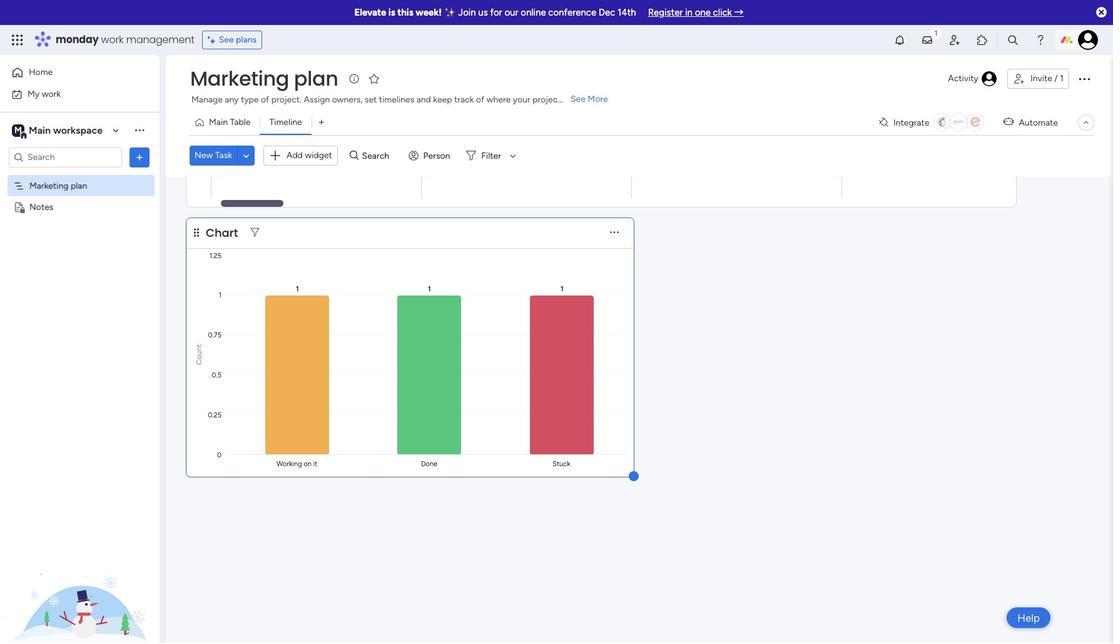 Task type: locate. For each thing, give the bounding box(es) containing it.
timelines
[[379, 94, 414, 105]]

work right monday
[[101, 33, 124, 47]]

project.
[[271, 94, 302, 105]]

1 horizontal spatial of
[[476, 94, 484, 105]]

option
[[0, 175, 160, 177]]

✨
[[444, 7, 456, 18]]

more dots image
[[610, 228, 619, 238]]

in
[[685, 7, 693, 18]]

week!
[[416, 7, 442, 18]]

0 horizontal spatial work
[[42, 89, 61, 99]]

click
[[713, 7, 732, 18]]

0 vertical spatial plan
[[294, 64, 338, 93]]

marketing plan up notes
[[29, 181, 87, 191]]

assign
[[304, 94, 330, 105]]

invite
[[1031, 73, 1053, 84]]

one
[[695, 7, 711, 18]]

new task
[[195, 150, 232, 161]]

see inside button
[[219, 34, 234, 45]]

1 vertical spatial plan
[[71, 181, 87, 191]]

0 horizontal spatial options image
[[133, 151, 146, 164]]

marketing
[[190, 64, 289, 93], [29, 181, 69, 191]]

timeline button
[[260, 113, 311, 133]]

workspace selection element
[[12, 123, 105, 139]]

automate
[[1019, 117, 1058, 128]]

add
[[287, 150, 303, 161]]

add to favorites image
[[368, 72, 381, 85]]

0 vertical spatial options image
[[1077, 71, 1092, 86]]

main table button
[[190, 113, 260, 133]]

where
[[487, 94, 511, 105]]

1 horizontal spatial options image
[[1077, 71, 1092, 86]]

register
[[648, 7, 683, 18]]

workspace image
[[12, 124, 24, 137]]

of
[[261, 94, 269, 105], [476, 94, 484, 105]]

marketing up notes
[[29, 181, 69, 191]]

monday
[[56, 33, 99, 47]]

Marketing plan field
[[187, 64, 341, 93]]

filter
[[481, 151, 501, 161]]

main workspace
[[29, 124, 103, 136]]

project
[[533, 94, 561, 105]]

0 vertical spatial marketing
[[190, 64, 289, 93]]

person
[[423, 151, 450, 161]]

is
[[388, 7, 395, 18]]

person button
[[403, 146, 458, 166]]

apps image
[[976, 34, 989, 46]]

1 horizontal spatial work
[[101, 33, 124, 47]]

main right workspace icon
[[29, 124, 51, 136]]

1 horizontal spatial marketing
[[190, 64, 289, 93]]

your
[[513, 94, 531, 105]]

work inside button
[[42, 89, 61, 99]]

0 vertical spatial marketing plan
[[190, 64, 338, 93]]

type
[[241, 94, 259, 105]]

our
[[505, 7, 518, 18]]

more
[[588, 94, 608, 105]]

0 horizontal spatial marketing
[[29, 181, 69, 191]]

0 horizontal spatial see
[[219, 34, 234, 45]]

marketing up any in the left top of the page
[[190, 64, 289, 93]]

1 vertical spatial work
[[42, 89, 61, 99]]

see left more
[[571, 94, 586, 105]]

1 vertical spatial marketing
[[29, 181, 69, 191]]

notes
[[29, 202, 53, 212]]

plan up "assign"
[[294, 64, 338, 93]]

main for main table
[[209, 117, 228, 128]]

plan
[[294, 64, 338, 93], [71, 181, 87, 191]]

my work
[[28, 89, 61, 99]]

invite / 1 button
[[1007, 69, 1069, 89]]

join
[[458, 7, 476, 18]]

help button
[[1007, 608, 1051, 629]]

1 horizontal spatial main
[[209, 117, 228, 128]]

show board description image
[[347, 73, 362, 85]]

main inside workspace selection element
[[29, 124, 51, 136]]

of right track
[[476, 94, 484, 105]]

main inside button
[[209, 117, 228, 128]]

plans
[[236, 34, 257, 45]]

0 horizontal spatial plan
[[71, 181, 87, 191]]

work
[[101, 33, 124, 47], [42, 89, 61, 99]]

/
[[1055, 73, 1058, 84]]

options image
[[1077, 71, 1092, 86], [133, 151, 146, 164]]

0 horizontal spatial of
[[261, 94, 269, 105]]

register in one click → link
[[648, 7, 744, 18]]

options image right the 1
[[1077, 71, 1092, 86]]

options image down 'workspace options' image
[[133, 151, 146, 164]]

0 vertical spatial see
[[219, 34, 234, 45]]

my
[[28, 89, 40, 99]]

activity
[[948, 73, 979, 84]]

see
[[219, 34, 234, 45], [571, 94, 586, 105]]

1 horizontal spatial marketing plan
[[190, 64, 338, 93]]

see plans button
[[202, 31, 262, 49]]

main left table
[[209, 117, 228, 128]]

angle down image
[[243, 151, 249, 161]]

0 horizontal spatial main
[[29, 124, 51, 136]]

of right type
[[261, 94, 269, 105]]

filter button
[[461, 146, 521, 166]]

1 vertical spatial see
[[571, 94, 586, 105]]

private board image
[[13, 201, 25, 213]]

manage
[[191, 94, 223, 105]]

see left the plans
[[219, 34, 234, 45]]

home button
[[8, 63, 135, 83]]

work right my
[[42, 89, 61, 99]]

14th
[[618, 7, 636, 18]]

list box
[[0, 173, 160, 387]]

1 horizontal spatial see
[[571, 94, 586, 105]]

home
[[29, 67, 53, 78]]

marketing plan up type
[[190, 64, 338, 93]]

help
[[1018, 612, 1040, 625]]

0 vertical spatial work
[[101, 33, 124, 47]]

Search field
[[359, 147, 396, 165]]

main
[[209, 117, 228, 128], [29, 124, 51, 136]]

invite members image
[[949, 34, 961, 46]]

set
[[365, 94, 377, 105]]

workspace
[[53, 124, 103, 136]]

1 vertical spatial marketing plan
[[29, 181, 87, 191]]

manage any type of project. assign owners, set timelines and keep track of where your project stands.
[[191, 94, 591, 105]]

Search in workspace field
[[26, 150, 105, 165]]

marketing plan
[[190, 64, 338, 93], [29, 181, 87, 191]]

plan down search in workspace field
[[71, 181, 87, 191]]

add widget
[[287, 150, 332, 161]]



Task type: describe. For each thing, give the bounding box(es) containing it.
activity button
[[943, 69, 1002, 89]]

1 of from the left
[[261, 94, 269, 105]]

workspace options image
[[133, 124, 146, 137]]

this
[[398, 7, 414, 18]]

see more
[[571, 94, 608, 105]]

add widget button
[[263, 146, 338, 166]]

any
[[225, 94, 239, 105]]

stands.
[[563, 94, 591, 105]]

main table
[[209, 117, 251, 128]]

lottie animation image
[[0, 518, 160, 644]]

2 of from the left
[[476, 94, 484, 105]]

autopilot image
[[1003, 114, 1014, 130]]

help image
[[1034, 34, 1047, 46]]

add view image
[[319, 118, 324, 127]]

invite / 1
[[1031, 73, 1064, 84]]

table
[[230, 117, 251, 128]]

online
[[521, 7, 546, 18]]

see for see more
[[571, 94, 586, 105]]

chart
[[206, 225, 238, 241]]

work for monday
[[101, 33, 124, 47]]

new task button
[[190, 146, 237, 166]]

owners,
[[332, 94, 363, 105]]

inbox image
[[921, 34, 934, 46]]

dec
[[599, 7, 615, 18]]

1 horizontal spatial plan
[[294, 64, 338, 93]]

v2 search image
[[350, 149, 359, 163]]

1
[[1060, 73, 1064, 84]]

and
[[417, 94, 431, 105]]

work for my
[[42, 89, 61, 99]]

lottie animation element
[[0, 518, 160, 644]]

→
[[734, 7, 744, 18]]

arrow down image
[[506, 148, 521, 163]]

1 vertical spatial options image
[[133, 151, 146, 164]]

keep
[[433, 94, 452, 105]]

collapse board header image
[[1081, 118, 1091, 128]]

v2 funnel image
[[251, 228, 259, 238]]

management
[[126, 33, 194, 47]]

widget
[[305, 150, 332, 161]]

list box containing marketing plan
[[0, 173, 160, 387]]

task
[[215, 150, 232, 161]]

dapulse drag handle 3 image
[[194, 228, 199, 238]]

elevate
[[354, 7, 386, 18]]

integrate
[[894, 117, 930, 128]]

select product image
[[11, 34, 24, 46]]

elevate is this week! ✨ join us for our online conference dec 14th
[[354, 7, 636, 18]]

for
[[490, 7, 502, 18]]

us
[[478, 7, 488, 18]]

new
[[195, 150, 213, 161]]

dapulse integrations image
[[879, 118, 889, 127]]

1 image
[[931, 26, 942, 40]]

monday work management
[[56, 33, 194, 47]]

timeline
[[269, 117, 302, 128]]

m
[[14, 125, 22, 135]]

kendall parks image
[[1078, 30, 1098, 50]]

see for see plans
[[219, 34, 234, 45]]

see more link
[[569, 93, 609, 106]]

chart main content
[[166, 0, 1113, 644]]

my work button
[[8, 84, 135, 104]]

see plans
[[219, 34, 257, 45]]

0 horizontal spatial marketing plan
[[29, 181, 87, 191]]

search everything image
[[1007, 34, 1019, 46]]

notifications image
[[894, 34, 906, 46]]

track
[[454, 94, 474, 105]]

register in one click →
[[648, 7, 744, 18]]

conference
[[548, 7, 596, 18]]

main for main workspace
[[29, 124, 51, 136]]



Task type: vqa. For each thing, say whether or not it's contained in the screenshot.
leftmost Add to favorites icon
no



